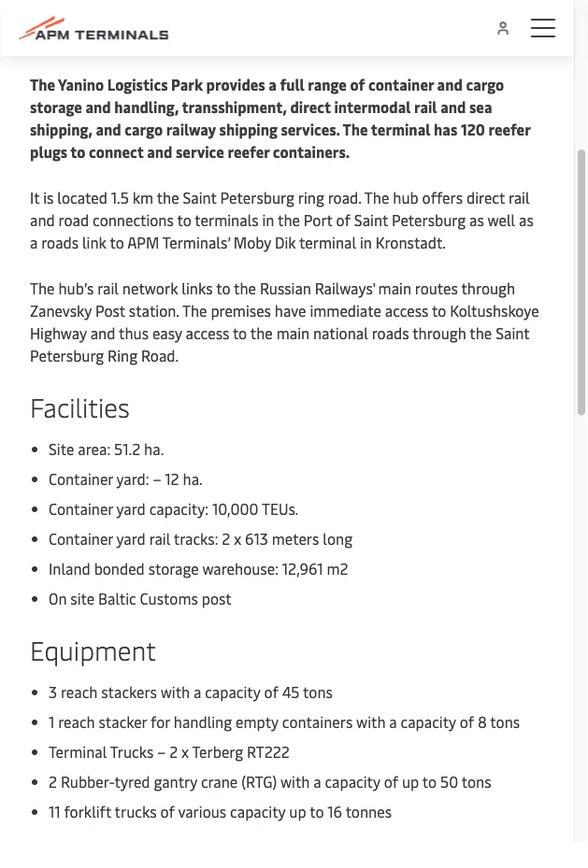 Task type: describe. For each thing, give the bounding box(es) containing it.
yard for capacity:
[[116, 498, 146, 518]]

tonnes
[[346, 801, 392, 821]]

of up tonnes
[[384, 771, 398, 792]]

rubber-
[[61, 771, 115, 792]]

1 vertical spatial storage
[[148, 558, 199, 578]]

shipping,
[[30, 119, 92, 139]]

stacker
[[99, 712, 147, 732]]

– for 2
[[157, 742, 166, 762]]

to inside the yanino logistics park provides a full range of container and cargo storage and handling, transshipment, direct intermodal rail and sea shipping, and cargo railway shipping services. the terminal has 120 reefer plugs to connect and service reefer containers.
[[70, 141, 86, 161]]

links
[[182, 278, 213, 298]]

a inside it is located 1.5 km the saint petersburg ring road. the hub offers direct rail and road connections to terminals in the port of saint petersburg as well as a roads link to apm terminals' moby dik terminal in kronstadt.
[[30, 232, 38, 252]]

rail inside the yanino logistics park provides a full range of container and cargo storage and handling, transshipment, direct intermodal rail and sea shipping, and cargo railway shipping services. the terminal has 120 reefer plugs to connect and service reefer containers.
[[414, 96, 437, 116]]

post
[[95, 300, 125, 320]]

a up handling
[[194, 682, 201, 702]]

premises
[[211, 300, 271, 320]]

the yanino logistics park provides a full range of container and cargo storage and handling, transshipment, direct intermodal rail and sea shipping, and cargo railway shipping services. the terminal has 120 reefer plugs to connect and service reefer containers.
[[30, 74, 530, 161]]

1 vertical spatial access
[[186, 323, 229, 343]]

0 vertical spatial through
[[461, 278, 515, 298]]

capacity left 8
[[401, 712, 456, 732]]

trucks
[[115, 801, 157, 821]]

terminals'
[[162, 232, 230, 252]]

capacity:
[[149, 498, 209, 518]]

and inside it is located 1.5 km the saint petersburg ring road. the hub offers direct rail and road connections to terminals in the port of saint petersburg as well as a roads link to apm terminals' moby dik terminal in kronstadt.
[[30, 209, 55, 230]]

baltic
[[98, 588, 136, 608]]

613
[[245, 528, 268, 548]]

tyred
[[115, 771, 150, 792]]

immediate
[[310, 300, 381, 320]]

3 reach stackers with a capacity of 45 tons
[[49, 682, 333, 702]]

shipping
[[219, 119, 278, 139]]

11
[[49, 801, 60, 821]]

2 rubber-tyred gantry crane (rtg) with a capacity of up to 50 tons
[[49, 771, 491, 792]]

thus
[[119, 323, 149, 343]]

container
[[368, 74, 434, 94]]

0 vertical spatial access
[[385, 300, 429, 320]]

inland bonded storage warehouse: 12,961 m2
[[49, 558, 348, 578]]

well
[[488, 209, 515, 230]]

apm
[[127, 232, 159, 252]]

1 horizontal spatial main
[[378, 278, 411, 298]]

for
[[151, 712, 170, 732]]

terminals
[[195, 209, 259, 230]]

of down gantry at the bottom
[[160, 801, 175, 821]]

the left yanino
[[30, 74, 55, 94]]

1 vertical spatial tons
[[490, 712, 520, 732]]

port
[[304, 209, 333, 230]]

the up "dik"
[[278, 209, 300, 230]]

hub
[[393, 187, 419, 207]]

site area: 51.2 ha.
[[49, 439, 164, 459]]

2 horizontal spatial petersburg
[[392, 209, 466, 230]]

network
[[122, 278, 178, 298]]

1 vertical spatial with
[[356, 712, 386, 732]]

routes
[[415, 278, 458, 298]]

zanevsky
[[30, 300, 92, 320]]

0 vertical spatial ha.
[[144, 439, 164, 459]]

roads inside it is located 1.5 km the saint petersburg ring road. the hub offers direct rail and road connections to terminals in the port of saint petersburg as well as a roads link to apm terminals' moby dik terminal in kronstadt.
[[41, 232, 79, 252]]

51.2
[[114, 439, 140, 459]]

1.5
[[111, 187, 129, 207]]

easy
[[152, 323, 182, 343]]

container for container yard: – 12 ha.
[[49, 468, 113, 489]]

forklift
[[64, 801, 111, 821]]

0 vertical spatial tons
[[303, 682, 333, 702]]

road
[[59, 209, 89, 230]]

capacity up tonnes
[[325, 771, 380, 792]]

1 horizontal spatial up
[[402, 771, 419, 792]]

handling,
[[114, 96, 179, 116]]

it
[[30, 187, 40, 207]]

long
[[323, 528, 353, 548]]

to up the terminals'
[[177, 209, 191, 230]]

terminal inside the yanino logistics park provides a full range of container and cargo storage and handling, transshipment, direct intermodal rail and sea shipping, and cargo railway shipping services. the terminal has 120 reefer plugs to connect and service reefer containers.
[[371, 119, 431, 139]]

national
[[313, 323, 368, 343]]

to right links
[[216, 278, 230, 298]]

stackers
[[101, 682, 157, 702]]

transshipment,
[[182, 96, 287, 116]]

1 horizontal spatial 2
[[169, 742, 178, 762]]

the down koltushskoye
[[470, 323, 492, 343]]

terberg
[[192, 742, 243, 762]]

it is located 1.5 km the saint petersburg ring road. the hub offers direct rail and road connections to terminals in the port of saint petersburg as well as a roads link to apm terminals' moby dik terminal in kronstadt.
[[30, 187, 534, 252]]

to down premises at left top
[[233, 323, 247, 343]]

trucks
[[110, 742, 154, 762]]

container yard rail tracks: 2 x 613 meters long
[[49, 528, 353, 548]]

reach for 1
[[58, 712, 95, 732]]

rail down container yard capacity: 10,000 teus.
[[149, 528, 170, 548]]

1 vertical spatial ha.
[[183, 468, 203, 489]]

2 vertical spatial 2
[[49, 771, 57, 792]]

plugs
[[30, 141, 67, 161]]

0 horizontal spatial up
[[289, 801, 306, 821]]

the down 'intermodal'
[[343, 119, 368, 139]]

railways'
[[315, 278, 375, 298]]

road.
[[328, 187, 361, 207]]

rail inside the hub's rail network links to the russian railways' main routes through zanevsky post station. the premises have immediate access to koltushskoye highway and thus easy access to the main national roads through the saint petersburg ring road.
[[98, 278, 119, 298]]

range
[[308, 74, 347, 94]]

1 reach stacker for handling empty containers with a capacity of 8 tons
[[49, 712, 520, 732]]

1 vertical spatial in
[[360, 232, 372, 252]]

a right containers
[[389, 712, 397, 732]]

containers
[[282, 712, 353, 732]]

120
[[461, 119, 485, 139]]

hub's
[[58, 278, 94, 298]]

direct inside it is located 1.5 km the saint petersburg ring road. the hub offers direct rail and road connections to terminals in the port of saint petersburg as well as a roads link to apm terminals' moby dik terminal in kronstadt.
[[467, 187, 505, 207]]

the inside it is located 1.5 km the saint petersburg ring road. the hub offers direct rail and road connections to terminals in the port of saint petersburg as well as a roads link to apm terminals' moby dik terminal in kronstadt.
[[365, 187, 389, 207]]

terminal trucks – 2 x terberg rt222
[[49, 742, 290, 762]]

customs
[[140, 588, 198, 608]]

teus.
[[262, 498, 299, 518]]

equipment
[[30, 632, 156, 668]]

50
[[440, 771, 458, 792]]

to left the 16 in the right bottom of the page
[[310, 801, 324, 821]]

container yard capacity: 10,000 teus.
[[49, 498, 299, 518]]

road.
[[141, 345, 179, 365]]

of inside the yanino logistics park provides a full range of container and cargo storage and handling, transshipment, direct intermodal rail and sea shipping, and cargo railway shipping services. the terminal has 120 reefer plugs to connect and service reefer containers.
[[350, 74, 365, 94]]

the up zanevsky
[[30, 278, 55, 298]]

crane
[[201, 771, 238, 792]]

service
[[176, 141, 224, 161]]

of inside it is located 1.5 km the saint petersburg ring road. the hub offers direct rail and road connections to terminals in the port of saint petersburg as well as a roads link to apm terminals' moby dik terminal in kronstadt.
[[336, 209, 351, 230]]

is
[[43, 187, 54, 207]]



Task type: vqa. For each thing, say whether or not it's contained in the screenshot.
leftmost the 2
yes



Task type: locate. For each thing, give the bounding box(es) containing it.
access down routes
[[385, 300, 429, 320]]

as left well
[[469, 209, 484, 230]]

access down premises at left top
[[186, 323, 229, 343]]

2 up gantry at the bottom
[[169, 742, 178, 762]]

rail up well
[[509, 187, 530, 207]]

container yard: – 12 ha.
[[49, 468, 203, 489]]

yard up bonded
[[116, 528, 146, 548]]

the hub's rail network links to the russian railways' main routes through zanevsky post station. the premises have immediate access to koltushskoye highway and thus easy access to the main national roads through the saint petersburg ring road.
[[30, 278, 539, 365]]

ha. right 12
[[183, 468, 203, 489]]

reefer down shipping
[[228, 141, 270, 161]]

highway
[[30, 323, 87, 343]]

0 horizontal spatial storage
[[30, 96, 82, 116]]

km
[[133, 187, 153, 207]]

provides
[[206, 74, 265, 94]]

petersburg down offers
[[392, 209, 466, 230]]

1 vertical spatial cargo
[[125, 119, 163, 139]]

container up inland
[[49, 528, 113, 548]]

saint
[[183, 187, 217, 207], [354, 209, 388, 230], [496, 323, 530, 343]]

link
[[82, 232, 106, 252]]

of
[[350, 74, 365, 94], [336, 209, 351, 230], [264, 682, 278, 702], [460, 712, 474, 732], [384, 771, 398, 792], [160, 801, 175, 821]]

2 as from the left
[[519, 209, 534, 230]]

2 yard from the top
[[116, 528, 146, 548]]

1 vertical spatial reefer
[[228, 141, 270, 161]]

park
[[171, 74, 203, 94]]

the right km
[[157, 187, 179, 207]]

0 vertical spatial roads
[[41, 232, 79, 252]]

bonded
[[94, 558, 145, 578]]

45
[[282, 682, 300, 702]]

petersburg up terminals
[[220, 187, 294, 207]]

terminal down the port
[[299, 232, 356, 252]]

up left '50'
[[402, 771, 419, 792]]

0 vertical spatial cargo
[[466, 74, 504, 94]]

0 horizontal spatial petersburg
[[30, 345, 104, 365]]

up
[[402, 771, 419, 792], [289, 801, 306, 821]]

1 horizontal spatial cargo
[[466, 74, 504, 94]]

handling
[[174, 712, 232, 732]]

warehouse:
[[202, 558, 278, 578]]

kronstadt.
[[376, 232, 446, 252]]

intermodal
[[334, 96, 411, 116]]

x up gantry at the bottom
[[181, 742, 189, 762]]

1 vertical spatial terminal
[[299, 232, 356, 252]]

and
[[437, 74, 463, 94], [85, 96, 111, 116], [441, 96, 466, 116], [96, 119, 121, 139], [147, 141, 172, 161], [30, 209, 55, 230], [90, 323, 115, 343]]

0 horizontal spatial roads
[[41, 232, 79, 252]]

saint down road.
[[354, 209, 388, 230]]

x left 613
[[234, 528, 241, 548]]

storage inside the yanino logistics park provides a full range of container and cargo storage and handling, transshipment, direct intermodal rail and sea shipping, and cargo railway shipping services. the terminal has 120 reefer plugs to connect and service reefer containers.
[[30, 96, 82, 116]]

0 vertical spatial in
[[262, 209, 274, 230]]

terminal inside it is located 1.5 km the saint petersburg ring road. the hub offers direct rail and road connections to terminals in the port of saint petersburg as well as a roads link to apm terminals' moby dik terminal in kronstadt.
[[299, 232, 356, 252]]

0 vertical spatial yard
[[116, 498, 146, 518]]

2 vertical spatial container
[[49, 528, 113, 548]]

reefer down sea
[[488, 119, 530, 139]]

– left 12
[[153, 468, 161, 489]]

cargo up sea
[[466, 74, 504, 94]]

yard
[[116, 498, 146, 518], [116, 528, 146, 548]]

x
[[234, 528, 241, 548], [181, 742, 189, 762]]

area:
[[78, 439, 110, 459]]

1 horizontal spatial direct
[[467, 187, 505, 207]]

has
[[434, 119, 458, 139]]

petersburg
[[220, 187, 294, 207], [392, 209, 466, 230], [30, 345, 104, 365]]

1 vertical spatial direct
[[467, 187, 505, 207]]

through
[[461, 278, 515, 298], [413, 323, 466, 343]]

cargo
[[466, 74, 504, 94], [125, 119, 163, 139]]

0 vertical spatial reefer
[[488, 119, 530, 139]]

connect
[[89, 141, 144, 161]]

rail up has
[[414, 96, 437, 116]]

the up premises at left top
[[234, 278, 256, 298]]

16
[[328, 801, 342, 821]]

containers.
[[273, 141, 350, 161]]

1 horizontal spatial in
[[360, 232, 372, 252]]

of down road.
[[336, 209, 351, 230]]

saint down koltushskoye
[[496, 323, 530, 343]]

container down area:
[[49, 468, 113, 489]]

12,961
[[282, 558, 323, 578]]

1 horizontal spatial petersburg
[[220, 187, 294, 207]]

with up for
[[161, 682, 190, 702]]

koltushskoye
[[450, 300, 539, 320]]

2 vertical spatial with
[[280, 771, 310, 792]]

2 container from the top
[[49, 498, 113, 518]]

the
[[157, 187, 179, 207], [278, 209, 300, 230], [234, 278, 256, 298], [250, 323, 273, 343], [470, 323, 492, 343]]

0 horizontal spatial with
[[161, 682, 190, 702]]

various
[[178, 801, 226, 821]]

of left 8
[[460, 712, 474, 732]]

1 vertical spatial roads
[[372, 323, 409, 343]]

0 vertical spatial direct
[[290, 96, 331, 116]]

on
[[49, 588, 67, 608]]

petersburg inside the hub's rail network links to the russian railways' main routes through zanevsky post station. the premises have immediate access to koltushskoye highway and thus easy access to the main national roads through the saint petersburg ring road.
[[30, 345, 104, 365]]

1 horizontal spatial roads
[[372, 323, 409, 343]]

tons right 8
[[490, 712, 520, 732]]

located
[[57, 187, 107, 207]]

2 up 11 at the bottom
[[49, 771, 57, 792]]

through up koltushskoye
[[461, 278, 515, 298]]

0 horizontal spatial reefer
[[228, 141, 270, 161]]

terminal down 'intermodal'
[[371, 119, 431, 139]]

0 vertical spatial terminal
[[371, 119, 431, 139]]

1 vertical spatial x
[[181, 742, 189, 762]]

2 right tracks:
[[222, 528, 230, 548]]

the down premises at left top
[[250, 323, 273, 343]]

the down links
[[182, 300, 207, 320]]

reach right 1
[[58, 712, 95, 732]]

a left full
[[269, 74, 277, 94]]

1 as from the left
[[469, 209, 484, 230]]

as
[[469, 209, 484, 230], [519, 209, 534, 230]]

yard:
[[116, 468, 149, 489]]

terminal
[[49, 742, 107, 762]]

1 vertical spatial saint
[[354, 209, 388, 230]]

container down container yard: – 12 ha.
[[49, 498, 113, 518]]

a inside the yanino logistics park provides a full range of container and cargo storage and handling, transshipment, direct intermodal rail and sea shipping, and cargo railway shipping services. the terminal has 120 reefer plugs to connect and service reefer containers.
[[269, 74, 277, 94]]

offers
[[422, 187, 463, 207]]

1 vertical spatial main
[[276, 323, 309, 343]]

through down routes
[[413, 323, 466, 343]]

1 horizontal spatial access
[[385, 300, 429, 320]]

to down shipping,
[[70, 141, 86, 161]]

yard down yard:
[[116, 498, 146, 518]]

11 forklift trucks of various capacity up to 16 tonnes
[[49, 801, 392, 821]]

1 vertical spatial yard
[[116, 528, 146, 548]]

roads right national
[[372, 323, 409, 343]]

yard for rail
[[116, 528, 146, 548]]

saint inside the hub's rail network links to the russian railways' main routes through zanevsky post station. the premises have immediate access to koltushskoye highway and thus easy access to the main national roads through the saint petersburg ring road.
[[496, 323, 530, 343]]

main left routes
[[378, 278, 411, 298]]

main down have
[[276, 323, 309, 343]]

capacity down (rtg)
[[230, 801, 286, 821]]

gantry
[[154, 771, 197, 792]]

storage up shipping,
[[30, 96, 82, 116]]

m2
[[327, 558, 348, 578]]

reach for 3
[[61, 682, 98, 702]]

1 horizontal spatial as
[[519, 209, 534, 230]]

1 vertical spatial through
[[413, 323, 466, 343]]

1 vertical spatial 2
[[169, 742, 178, 762]]

1 horizontal spatial ha.
[[183, 468, 203, 489]]

0 horizontal spatial direct
[[290, 96, 331, 116]]

railway
[[166, 119, 216, 139]]

rail inside it is located 1.5 km the saint petersburg ring road. the hub offers direct rail and road connections to terminals in the port of saint petersburg as well as a roads link to apm terminals' moby dik terminal in kronstadt.
[[509, 187, 530, 207]]

station.
[[129, 300, 179, 320]]

to left '50'
[[422, 771, 437, 792]]

yanino
[[58, 74, 104, 94]]

reach right 3
[[61, 682, 98, 702]]

0 horizontal spatial in
[[262, 209, 274, 230]]

storage up customs
[[148, 558, 199, 578]]

0 horizontal spatial 2
[[49, 771, 57, 792]]

1 horizontal spatial saint
[[354, 209, 388, 230]]

russian
[[260, 278, 311, 298]]

capacity up empty
[[205, 682, 260, 702]]

0 horizontal spatial main
[[276, 323, 309, 343]]

0 vertical spatial main
[[378, 278, 411, 298]]

in
[[262, 209, 274, 230], [360, 232, 372, 252]]

1 vertical spatial petersburg
[[392, 209, 466, 230]]

0 vertical spatial up
[[402, 771, 419, 792]]

petersburg down highway
[[30, 345, 104, 365]]

to down routes
[[432, 300, 446, 320]]

up left the 16 in the right bottom of the page
[[289, 801, 306, 821]]

– for 12
[[153, 468, 161, 489]]

1 horizontal spatial reefer
[[488, 119, 530, 139]]

2 horizontal spatial saint
[[496, 323, 530, 343]]

with right (rtg)
[[280, 771, 310, 792]]

roads inside the hub's rail network links to the russian railways' main routes through zanevsky post station. the premises have immediate access to koltushskoye highway and thus easy access to the main national roads through the saint petersburg ring road.
[[372, 323, 409, 343]]

3 container from the top
[[49, 528, 113, 548]]

2 horizontal spatial with
[[356, 712, 386, 732]]

access
[[385, 300, 429, 320], [186, 323, 229, 343]]

storage
[[30, 96, 82, 116], [148, 558, 199, 578]]

tons right 45
[[303, 682, 333, 702]]

tracks:
[[174, 528, 218, 548]]

3
[[49, 682, 57, 702]]

2 vertical spatial saint
[[496, 323, 530, 343]]

8
[[478, 712, 487, 732]]

with
[[161, 682, 190, 702], [356, 712, 386, 732], [280, 771, 310, 792]]

0 horizontal spatial saint
[[183, 187, 217, 207]]

logistics
[[107, 74, 168, 94]]

a
[[269, 74, 277, 94], [30, 232, 38, 252], [194, 682, 201, 702], [389, 712, 397, 732], [313, 771, 321, 792]]

services.
[[281, 119, 340, 139]]

1 yard from the top
[[116, 498, 146, 518]]

1 horizontal spatial with
[[280, 771, 310, 792]]

capacity
[[205, 682, 260, 702], [401, 712, 456, 732], [325, 771, 380, 792], [230, 801, 286, 821]]

1 horizontal spatial x
[[234, 528, 241, 548]]

ha. right 51.2
[[144, 439, 164, 459]]

1 vertical spatial –
[[157, 742, 166, 762]]

container for container yard capacity: 10,000 teus.
[[49, 498, 113, 518]]

ring
[[298, 187, 324, 207]]

0 vertical spatial 2
[[222, 528, 230, 548]]

rail up post
[[98, 278, 119, 298]]

post
[[202, 588, 232, 608]]

0 horizontal spatial access
[[186, 323, 229, 343]]

as right well
[[519, 209, 534, 230]]

roads
[[41, 232, 79, 252], [372, 323, 409, 343]]

0 vertical spatial storage
[[30, 96, 82, 116]]

0 vertical spatial reach
[[61, 682, 98, 702]]

with right containers
[[356, 712, 386, 732]]

direct up services.
[[290, 96, 331, 116]]

saint up terminals
[[183, 187, 217, 207]]

0 horizontal spatial as
[[469, 209, 484, 230]]

and inside the hub's rail network links to the russian railways' main routes through zanevsky post station. the premises have immediate access to koltushskoye highway and thus easy access to the main national roads through the saint petersburg ring road.
[[90, 323, 115, 343]]

direct
[[290, 96, 331, 116], [467, 187, 505, 207]]

in up 'moby'
[[262, 209, 274, 230]]

moby
[[234, 232, 271, 252]]

2 vertical spatial petersburg
[[30, 345, 104, 365]]

site
[[70, 588, 95, 608]]

1 vertical spatial up
[[289, 801, 306, 821]]

0 horizontal spatial cargo
[[125, 119, 163, 139]]

0 vertical spatial saint
[[183, 187, 217, 207]]

rt222
[[247, 742, 290, 762]]

direct inside the yanino logistics park provides a full range of container and cargo storage and handling, transshipment, direct intermodal rail and sea shipping, and cargo railway shipping services. the terminal has 120 reefer plugs to connect and service reefer containers.
[[290, 96, 331, 116]]

of left 45
[[264, 682, 278, 702]]

empty
[[236, 712, 279, 732]]

have
[[275, 300, 306, 320]]

to right link
[[110, 232, 124, 252]]

roads down road
[[41, 232, 79, 252]]

tons right '50'
[[462, 771, 491, 792]]

0 vertical spatial with
[[161, 682, 190, 702]]

1 horizontal spatial storage
[[148, 558, 199, 578]]

a right (rtg)
[[313, 771, 321, 792]]

– right trucks
[[157, 742, 166, 762]]

1 vertical spatial reach
[[58, 712, 95, 732]]

facilities
[[30, 389, 130, 425]]

meters
[[272, 528, 319, 548]]

1
[[49, 712, 54, 732]]

0 horizontal spatial ha.
[[144, 439, 164, 459]]

container
[[49, 468, 113, 489], [49, 498, 113, 518], [49, 528, 113, 548]]

0 horizontal spatial terminal
[[299, 232, 356, 252]]

(rtg)
[[241, 771, 277, 792]]

2 vertical spatial tons
[[462, 771, 491, 792]]

direct up well
[[467, 187, 505, 207]]

a down the "it"
[[30, 232, 38, 252]]

1 vertical spatial container
[[49, 498, 113, 518]]

1 container from the top
[[49, 468, 113, 489]]

cargo down the handling,
[[125, 119, 163, 139]]

0 vertical spatial container
[[49, 468, 113, 489]]

0 horizontal spatial x
[[181, 742, 189, 762]]

0 vertical spatial petersburg
[[220, 187, 294, 207]]

dik
[[275, 232, 296, 252]]

of up 'intermodal'
[[350, 74, 365, 94]]

2 horizontal spatial 2
[[222, 528, 230, 548]]

0 vertical spatial x
[[234, 528, 241, 548]]

in left kronstadt.
[[360, 232, 372, 252]]

container for container yard rail tracks: 2 x 613 meters long
[[49, 528, 113, 548]]

0 vertical spatial –
[[153, 468, 161, 489]]

on site baltic customs post
[[49, 588, 232, 608]]

the left 'hub'
[[365, 187, 389, 207]]

1 horizontal spatial terminal
[[371, 119, 431, 139]]



